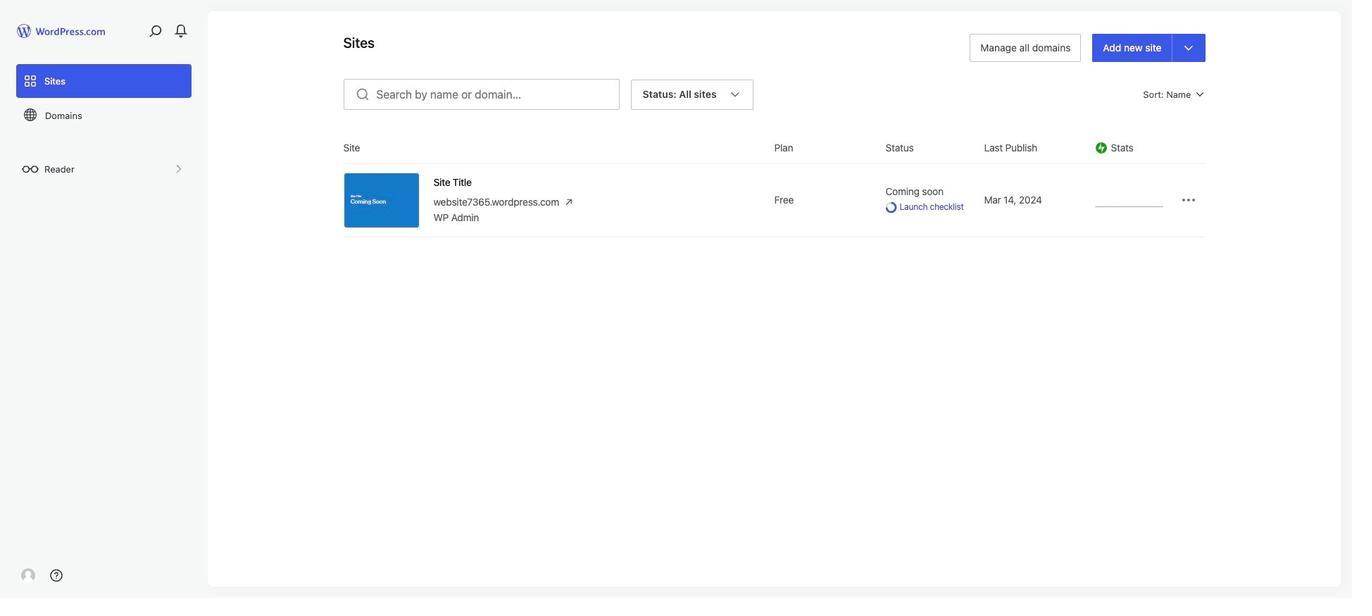 Task type: locate. For each thing, give the bounding box(es) containing it.
sorting by name. switch sorting mode image
[[1195, 89, 1206, 100]]

None search field
[[344, 79, 620, 110]]

highest hourly views 0 image
[[1096, 198, 1163, 207]]

toggle menu image
[[1183, 42, 1195, 54]]



Task type: vqa. For each thing, say whether or not it's contained in the screenshot.
Sorting by Name. Switch sorting mode icon
yes



Task type: describe. For each thing, give the bounding box(es) containing it.
Search search field
[[377, 80, 619, 109]]

james peterson image
[[21, 569, 35, 583]]

(opens in a new tab) element
[[565, 195, 573, 209]]

displaying all sites. element
[[643, 80, 717, 109]]



